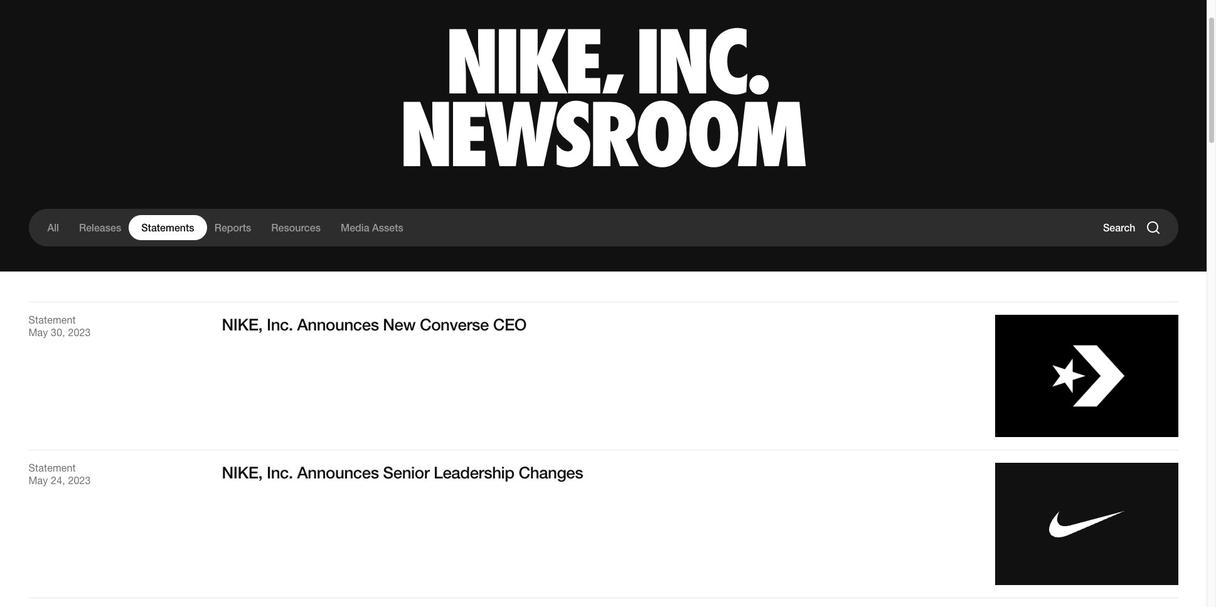 Task type: vqa. For each thing, say whether or not it's contained in the screenshot.
Yangpu
no



Task type: locate. For each thing, give the bounding box(es) containing it.
statement
[[29, 315, 76, 326], [29, 462, 76, 474]]

statement up 24,
[[29, 462, 76, 474]]

2023 for nike, inc. announces senior leadership changes
[[68, 475, 91, 486]]

2023 right 24,
[[68, 475, 91, 486]]

1 vertical spatial inc.
[[267, 463, 293, 483]]

all
[[47, 222, 59, 234]]

search button
[[1103, 215, 1172, 240]]

media assets link
[[328, 215, 416, 240]]

1 may from the top
[[29, 327, 48, 338]]

1 announces from the top
[[297, 315, 379, 335]]

media assets
[[341, 222, 403, 234]]

1 2023 from the top
[[68, 327, 91, 338]]

2 2023 from the top
[[68, 475, 91, 486]]

statement may 24, 2023
[[29, 462, 91, 486]]

2023 inside statement may 30, 2023
[[68, 327, 91, 338]]

inc. for nike, inc. announces new converse ceo
[[267, 315, 293, 335]]

statement inside statement may 24, 2023
[[29, 462, 76, 474]]

2 inc. from the top
[[267, 463, 293, 483]]

2023 right 30,
[[68, 327, 91, 338]]

may inside statement may 30, 2023
[[29, 327, 48, 338]]

1 vertical spatial announces
[[297, 463, 379, 483]]

1 vertical spatial may
[[29, 475, 48, 486]]

may left 30,
[[29, 327, 48, 338]]

inc.
[[267, 315, 293, 335], [267, 463, 293, 483]]

1 vertical spatial nike,
[[222, 315, 263, 335]]

0 vertical spatial nike,
[[448, 8, 612, 117]]

nike,
[[448, 8, 612, 117], [222, 315, 263, 335], [222, 463, 263, 483]]

all link
[[35, 215, 71, 240]]

2023
[[68, 327, 91, 338], [68, 475, 91, 486]]

releases link
[[66, 215, 134, 240]]

releases
[[79, 222, 121, 234]]

0 vertical spatial 2023
[[68, 327, 91, 338]]

0 vertical spatial inc.
[[267, 315, 293, 335]]

announces
[[297, 315, 379, 335], [297, 463, 379, 483]]

senior
[[383, 463, 429, 483]]

may for nike, inc. announces new converse ceo
[[29, 327, 48, 338]]

reports
[[214, 222, 251, 234]]

statement up 30,
[[29, 315, 76, 326]]

1 vertical spatial 2023
[[68, 475, 91, 486]]

resources link
[[259, 215, 333, 240]]

1 inc. from the top
[[267, 315, 293, 335]]

2 announces from the top
[[297, 463, 379, 483]]

nike, inc.
[[448, 8, 759, 117]]

newsroom
[[402, 81, 805, 189]]

30,
[[51, 327, 65, 338]]

1 vertical spatial statement
[[29, 462, 76, 474]]

ceo
[[493, 315, 527, 335]]

2023 for nike, inc. announces new converse ceo
[[68, 327, 91, 338]]

0 vertical spatial may
[[29, 327, 48, 338]]

assets
[[372, 222, 403, 234]]

2 statement from the top
[[29, 462, 76, 474]]

reports link
[[202, 215, 264, 240]]

may
[[29, 327, 48, 338], [29, 475, 48, 486]]

0 vertical spatial announces
[[297, 315, 379, 335]]

2 vertical spatial nike,
[[222, 463, 263, 483]]

nike, for nike, inc. announces senior leadership changes
[[222, 463, 263, 483]]

announces for new
[[297, 315, 379, 335]]

may inside statement may 24, 2023
[[29, 475, 48, 486]]

new
[[383, 315, 416, 335]]

0 vertical spatial statement
[[29, 315, 76, 326]]

may for nike, inc. announces senior leadership changes
[[29, 475, 48, 486]]

2023 inside statement may 24, 2023
[[68, 475, 91, 486]]

statement inside statement may 30, 2023
[[29, 315, 76, 326]]

1 statement from the top
[[29, 315, 76, 326]]

leadership
[[434, 463, 514, 483]]

statements link
[[129, 215, 207, 240]]

2 may from the top
[[29, 475, 48, 486]]

may left 24,
[[29, 475, 48, 486]]



Task type: describe. For each thing, give the bounding box(es) containing it.
nike, for nike, inc.
[[448, 8, 612, 117]]

nike, inc. announces senior leadership changes
[[222, 463, 583, 483]]

changes
[[519, 463, 583, 483]]

statements
[[141, 222, 194, 234]]

statement for nike, inc. announces new converse ceo
[[29, 315, 76, 326]]

nike, for nike, inc. announces new converse ceo
[[222, 315, 263, 335]]

media
[[341, 222, 369, 234]]

004 nike logos converse white image
[[995, 315, 1178, 437]]

inc.
[[638, 8, 759, 117]]

announces for senior
[[297, 463, 379, 483]]

search
[[1103, 222, 1136, 234]]

resources
[[271, 222, 321, 234]]

statement may 30, 2023
[[29, 315, 91, 338]]

inc. for nike, inc. announces senior leadership changes
[[267, 463, 293, 483]]

statement for nike, inc. announces senior leadership changes
[[29, 462, 76, 474]]

nike, inc. announces new converse ceo
[[222, 315, 527, 335]]

converse
[[420, 315, 489, 335]]

24,
[[51, 475, 65, 486]]



